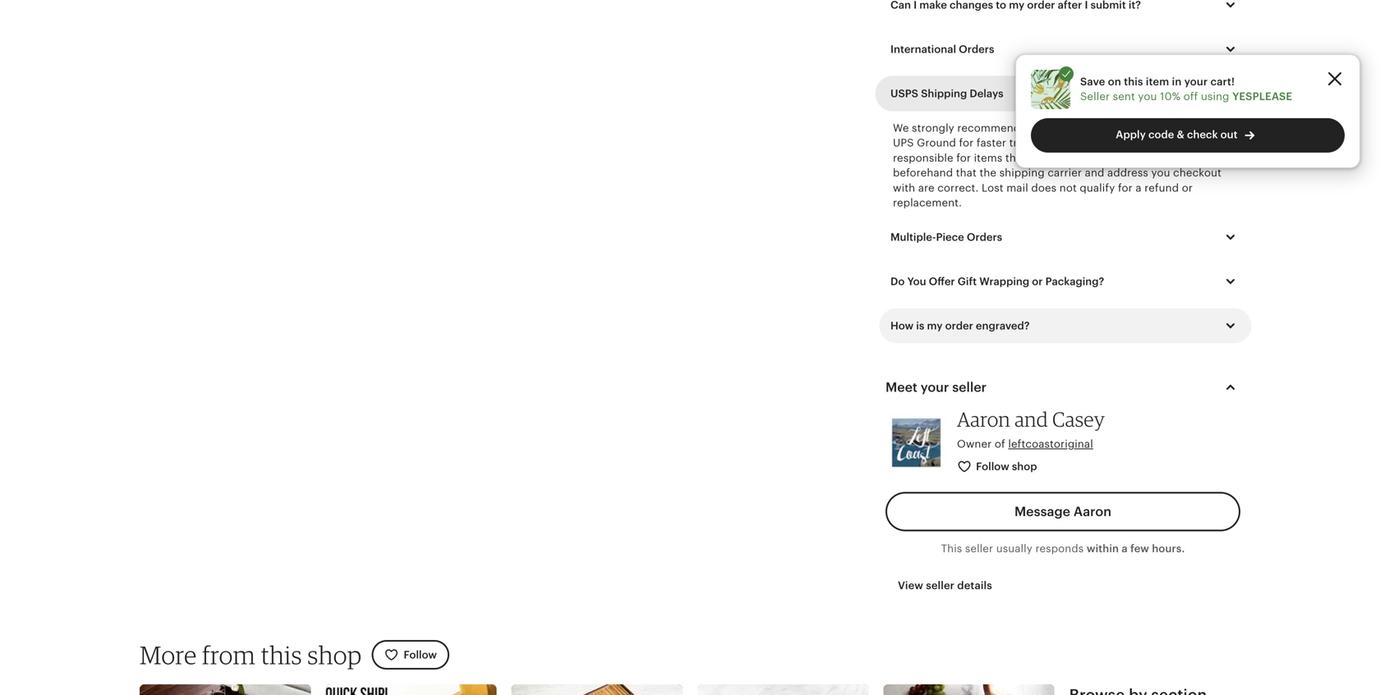 Task type: vqa. For each thing, say whether or not it's contained in the screenshot.
tab containing Rings
no



Task type: describe. For each thing, give the bounding box(es) containing it.
international orders
[[891, 43, 994, 55]]

carrier
[[1048, 167, 1082, 179]]

order
[[945, 320, 973, 332]]

1 horizontal spatial out
[[1221, 129, 1238, 141]]

within
[[1087, 543, 1119, 555]]

0 horizontal spatial shipping
[[1000, 167, 1045, 179]]

follow for follow shop
[[976, 461, 1009, 473]]

beforehand
[[893, 167, 953, 179]]

aaron and casey image
[[886, 412, 947, 474]]

more
[[140, 640, 197, 671]]

using
[[1201, 90, 1230, 103]]

0 horizontal spatial not
[[1060, 182, 1077, 194]]

follow button
[[372, 641, 449, 670]]

items
[[974, 152, 1003, 164]]

view seller details
[[898, 580, 992, 592]]

please
[[1123, 152, 1157, 164]]

checkout
[[1173, 167, 1222, 179]]

more from this shop
[[140, 640, 362, 671]]

is
[[916, 320, 925, 332]]

etsy
[[1049, 137, 1070, 149]]

we
[[893, 122, 909, 134]]

meet
[[886, 381, 918, 395]]

you inside we strongly recommend upgrading your shipping at check out to ups ground for faster transit. etsy does not hold sellers responsible for items that are lost in mail so please ensure beforehand that the shipping carrier and address you checkout with are correct. lost mail does not qualify for a refund or replacement.
[[1151, 167, 1170, 179]]

usps shipping delays button
[[878, 76, 1253, 111]]

apply code & check out
[[1116, 129, 1238, 141]]

seller
[[1080, 90, 1110, 103]]

0 horizontal spatial a
[[1122, 543, 1128, 555]]

you inside save on this item in your cart! seller sent you 10% off using yesplease
[[1138, 90, 1157, 103]]

1 vertical spatial orders
[[967, 231, 1002, 244]]

shipping
[[921, 87, 967, 100]]

0 vertical spatial are
[[1029, 152, 1045, 164]]

view seller details link
[[886, 571, 1005, 601]]

you
[[907, 276, 926, 288]]

meet your seller button
[[871, 368, 1255, 408]]

10%
[[1160, 90, 1181, 103]]

or inside we strongly recommend upgrading your shipping at check out to ups ground for faster transit. etsy does not hold sellers responsible for items that are lost in mail so please ensure beforehand that the shipping carrier and address you checkout with are correct. lost mail does not qualify for a refund or replacement.
[[1182, 182, 1193, 194]]

message
[[1015, 505, 1070, 520]]

3 personalized charcuterie planks and beer flights - 4 styles and gift sets available image from the left
[[697, 685, 869, 696]]

details
[[957, 580, 992, 592]]

multiple-
[[891, 231, 936, 244]]

to
[[1222, 122, 1233, 134]]

1 horizontal spatial mail
[[1083, 152, 1105, 164]]

message aaron
[[1015, 505, 1112, 520]]

on
[[1108, 75, 1121, 88]]

leftcoastoriginal
[[1008, 438, 1093, 451]]

international orders button
[[878, 32, 1253, 67]]

ups
[[893, 137, 914, 149]]

my
[[927, 320, 943, 332]]

2 personalized charcuterie planks and beer flights - 4 styles and gift sets available image from the left
[[512, 685, 683, 696]]

hours.
[[1152, 543, 1185, 555]]

save on this item in your cart! seller sent you 10% off using yesplease
[[1080, 75, 1292, 103]]

aaron inside aaron and casey owner of leftcoastoriginal
[[957, 408, 1011, 432]]

1 vertical spatial shop
[[307, 640, 362, 671]]

the
[[980, 167, 997, 179]]

this for from
[[261, 640, 302, 671]]

so
[[1108, 152, 1120, 164]]

in inside we strongly recommend upgrading your shipping at check out to ups ground for faster transit. etsy does not hold sellers responsible for items that are lost in mail so please ensure beforehand that the shipping carrier and address you checkout with are correct. lost mail does not qualify for a refund or replacement.
[[1070, 152, 1080, 164]]

apply
[[1116, 129, 1146, 141]]

do
[[891, 276, 905, 288]]

your inside save on this item in your cart! seller sent you 10% off using yesplease
[[1184, 75, 1208, 88]]

0 vertical spatial for
[[959, 137, 974, 149]]

replacement.
[[893, 197, 962, 209]]

do you offer gift wrapping or packaging? button
[[878, 265, 1253, 299]]

view
[[898, 580, 923, 592]]

how is my order engraved?
[[891, 320, 1030, 332]]

follow shop
[[976, 461, 1037, 473]]

meet your seller
[[886, 381, 987, 395]]

multiple-piece orders
[[891, 231, 1002, 244]]

multiple-piece orders button
[[878, 220, 1253, 255]]

or inside dropdown button
[[1032, 276, 1043, 288]]

leftcoastoriginal link
[[1008, 438, 1093, 451]]

your inside dropdown button
[[921, 381, 949, 395]]

item
[[1146, 75, 1169, 88]]

do you offer gift wrapping or packaging?
[[891, 276, 1104, 288]]

lost
[[982, 182, 1004, 194]]

piece
[[936, 231, 964, 244]]

owner
[[957, 438, 992, 451]]

at
[[1155, 122, 1165, 134]]

address
[[1107, 167, 1148, 179]]

apply code & check out link
[[1031, 118, 1345, 153]]

how
[[891, 320, 914, 332]]

this
[[941, 543, 962, 555]]

lost
[[1048, 152, 1067, 164]]

with
[[893, 182, 915, 194]]

faster
[[977, 137, 1006, 149]]

4 personalized charcuterie planks and beer flights - 4 styles and gift sets available image from the left
[[883, 685, 1055, 696]]

message aaron button
[[886, 492, 1241, 532]]

strongly
[[912, 122, 954, 134]]

recommend
[[957, 122, 1021, 134]]

check inside apply code & check out link
[[1187, 129, 1218, 141]]

seller inside dropdown button
[[952, 381, 987, 395]]

usps shipping delays
[[891, 87, 1004, 100]]

check inside we strongly recommend upgrading your shipping at check out to ups ground for faster transit. etsy does not hold sellers responsible for items that are lost in mail so please ensure beforehand that the shipping carrier and address you checkout with are correct. lost mail does not qualify for a refund or replacement.
[[1168, 122, 1199, 134]]



Task type: locate. For each thing, give the bounding box(es) containing it.
aaron up 'owner'
[[957, 408, 1011, 432]]

this up "sent"
[[1124, 75, 1143, 88]]

in inside save on this item in your cart! seller sent you 10% off using yesplease
[[1172, 75, 1182, 88]]

0 horizontal spatial shop
[[307, 640, 362, 671]]

shop inside button
[[1012, 461, 1037, 473]]

1 horizontal spatial does
[[1073, 137, 1098, 149]]

out down using
[[1221, 129, 1238, 141]]

your right meet
[[921, 381, 949, 395]]

this
[[1124, 75, 1143, 88], [261, 640, 302, 671]]

in up 10%
[[1172, 75, 1182, 88]]

1 vertical spatial and
[[1015, 408, 1048, 432]]

and inside we strongly recommend upgrading your shipping at check out to ups ground for faster transit. etsy does not hold sellers responsible for items that are lost in mail so please ensure beforehand that the shipping carrier and address you checkout with are correct. lost mail does not qualify for a refund or replacement.
[[1085, 167, 1105, 179]]

and up 'qualify'
[[1085, 167, 1105, 179]]

1 horizontal spatial this
[[1124, 75, 1143, 88]]

mail right lost
[[1007, 182, 1028, 194]]

1 vertical spatial you
[[1151, 167, 1170, 179]]

engraved?
[[976, 320, 1030, 332]]

this for on
[[1124, 75, 1143, 88]]

hold
[[1122, 137, 1145, 149]]

1 vertical spatial mail
[[1007, 182, 1028, 194]]

0 vertical spatial and
[[1085, 167, 1105, 179]]

aaron up 'within'
[[1074, 505, 1112, 520]]

seller right this
[[965, 543, 993, 555]]

0 vertical spatial not
[[1101, 137, 1119, 149]]

2 vertical spatial seller
[[926, 580, 955, 592]]

your
[[1184, 75, 1208, 88], [1080, 122, 1104, 134], [921, 381, 949, 395]]

personalized charcuterie boards - 5 styles and gift sets available by left coast original image
[[140, 685, 311, 696]]

2 vertical spatial your
[[921, 381, 949, 395]]

ground
[[917, 137, 956, 149]]

offer
[[929, 276, 955, 288]]

this right from
[[261, 640, 302, 671]]

not down "carrier"
[[1060, 182, 1077, 194]]

1 vertical spatial a
[[1122, 543, 1128, 555]]

mail left so
[[1083, 152, 1105, 164]]

1 horizontal spatial and
[[1085, 167, 1105, 179]]

check right &
[[1187, 129, 1218, 141]]

0 horizontal spatial follow
[[404, 649, 437, 662]]

1 vertical spatial aaron
[[1074, 505, 1112, 520]]

1 horizontal spatial follow
[[976, 461, 1009, 473]]

shop left follow button
[[307, 640, 362, 671]]

code
[[1148, 129, 1174, 141]]

&
[[1177, 129, 1185, 141]]

delays
[[970, 87, 1004, 100]]

1 horizontal spatial not
[[1101, 137, 1119, 149]]

does
[[1073, 137, 1098, 149], [1031, 182, 1057, 194]]

1 horizontal spatial in
[[1172, 75, 1182, 88]]

in right the lost
[[1070, 152, 1080, 164]]

are down transit.
[[1029, 152, 1045, 164]]

0 vertical spatial shop
[[1012, 461, 1037, 473]]

shipping up hold
[[1107, 122, 1152, 134]]

how is my order engraved? button
[[878, 309, 1253, 344]]

1 horizontal spatial shipping
[[1107, 122, 1152, 134]]

out
[[1202, 122, 1219, 134], [1221, 129, 1238, 141]]

1 vertical spatial not
[[1060, 182, 1077, 194]]

or
[[1182, 182, 1193, 194], [1032, 276, 1043, 288]]

your up off
[[1184, 75, 1208, 88]]

out inside we strongly recommend upgrading your shipping at check out to ups ground for faster transit. etsy does not hold sellers responsible for items that are lost in mail so please ensure beforehand that the shipping carrier and address you checkout with are correct. lost mail does not qualify for a refund or replacement.
[[1202, 122, 1219, 134]]

0 horizontal spatial or
[[1032, 276, 1043, 288]]

transit.
[[1009, 137, 1046, 149]]

aaron
[[957, 408, 1011, 432], [1074, 505, 1112, 520]]

1 horizontal spatial a
[[1136, 182, 1142, 194]]

0 vertical spatial a
[[1136, 182, 1142, 194]]

orders right piece at right
[[967, 231, 1002, 244]]

1 vertical spatial for
[[956, 152, 971, 164]]

that
[[1005, 152, 1026, 164], [956, 167, 977, 179]]

packaging?
[[1046, 276, 1104, 288]]

upgrading
[[1023, 122, 1078, 134]]

0 horizontal spatial aaron
[[957, 408, 1011, 432]]

1 vertical spatial does
[[1031, 182, 1057, 194]]

for down address
[[1118, 182, 1133, 194]]

1 vertical spatial shipping
[[1000, 167, 1045, 179]]

follow shop button
[[945, 452, 1051, 483]]

1 horizontal spatial or
[[1182, 182, 1193, 194]]

0 vertical spatial in
[[1172, 75, 1182, 88]]

0 vertical spatial orders
[[959, 43, 994, 55]]

for
[[959, 137, 974, 149], [956, 152, 971, 164], [1118, 182, 1133, 194]]

0 vertical spatial you
[[1138, 90, 1157, 103]]

0 horizontal spatial your
[[921, 381, 949, 395]]

1 horizontal spatial shop
[[1012, 461, 1037, 473]]

seller up 'owner'
[[952, 381, 987, 395]]

2 vertical spatial for
[[1118, 182, 1133, 194]]

0 vertical spatial aaron
[[957, 408, 1011, 432]]

a inside we strongly recommend upgrading your shipping at check out to ups ground for faster transit. etsy does not hold sellers responsible for items that are lost in mail so please ensure beforehand that the shipping carrier and address you checkout with are correct. lost mail does not qualify for a refund or replacement.
[[1136, 182, 1142, 194]]

for left faster
[[959, 137, 974, 149]]

seller for details
[[926, 580, 955, 592]]

you up the refund
[[1151, 167, 1170, 179]]

sellers
[[1148, 137, 1181, 149]]

of
[[995, 438, 1005, 451]]

0 vertical spatial or
[[1182, 182, 1193, 194]]

or right wrapping
[[1032, 276, 1043, 288]]

a left the few
[[1122, 543, 1128, 555]]

0 horizontal spatial and
[[1015, 408, 1048, 432]]

seller for usually
[[965, 543, 993, 555]]

1 vertical spatial in
[[1070, 152, 1080, 164]]

0 vertical spatial seller
[[952, 381, 987, 395]]

not up so
[[1101, 137, 1119, 149]]

1 horizontal spatial are
[[1029, 152, 1045, 164]]

off
[[1184, 90, 1198, 103]]

0 vertical spatial your
[[1184, 75, 1208, 88]]

1 vertical spatial this
[[261, 640, 302, 671]]

personalized charcuterie planks and beer flights - 4 styles and gift sets available image
[[326, 685, 497, 696], [512, 685, 683, 696], [697, 685, 869, 696], [883, 685, 1055, 696]]

a down address
[[1136, 182, 1142, 194]]

this inside save on this item in your cart! seller sent you 10% off using yesplease
[[1124, 75, 1143, 88]]

this seller usually responds within a few hours.
[[941, 543, 1185, 555]]

0 horizontal spatial in
[[1070, 152, 1080, 164]]

1 personalized charcuterie planks and beer flights - 4 styles and gift sets available image from the left
[[326, 685, 497, 696]]

and up leftcoastoriginal
[[1015, 408, 1048, 432]]

0 vertical spatial this
[[1124, 75, 1143, 88]]

shop down leftcoastoriginal
[[1012, 461, 1037, 473]]

from
[[202, 640, 256, 671]]

aaron and casey owner of leftcoastoriginal
[[957, 408, 1105, 451]]

your inside we strongly recommend upgrading your shipping at check out to ups ground for faster transit. etsy does not hold sellers responsible for items that are lost in mail so please ensure beforehand that the shipping carrier and address you checkout with are correct. lost mail does not qualify for a refund or replacement.
[[1080, 122, 1104, 134]]

1 vertical spatial that
[[956, 167, 977, 179]]

follow
[[976, 461, 1009, 473], [404, 649, 437, 662]]

wrapping
[[979, 276, 1030, 288]]

few
[[1130, 543, 1149, 555]]

check
[[1168, 122, 1199, 134], [1187, 129, 1218, 141]]

1 horizontal spatial that
[[1005, 152, 1026, 164]]

follow for follow
[[404, 649, 437, 662]]

does down "carrier"
[[1031, 182, 1057, 194]]

0 horizontal spatial that
[[956, 167, 977, 179]]

ensure
[[1159, 152, 1195, 164]]

gift
[[958, 276, 977, 288]]

1 horizontal spatial your
[[1080, 122, 1104, 134]]

for left items
[[956, 152, 971, 164]]

and inside aaron and casey owner of leftcoastoriginal
[[1015, 408, 1048, 432]]

or down checkout
[[1182, 182, 1193, 194]]

0 vertical spatial that
[[1005, 152, 1026, 164]]

are up replacement.
[[918, 182, 935, 194]]

international
[[891, 43, 956, 55]]

aaron inside button
[[1074, 505, 1112, 520]]

1 vertical spatial or
[[1032, 276, 1043, 288]]

save
[[1080, 75, 1105, 88]]

usually
[[996, 543, 1033, 555]]

qualify
[[1080, 182, 1115, 194]]

correct.
[[938, 182, 979, 194]]

0 horizontal spatial are
[[918, 182, 935, 194]]

does right the etsy
[[1073, 137, 1098, 149]]

2 horizontal spatial your
[[1184, 75, 1208, 88]]

not
[[1101, 137, 1119, 149], [1060, 182, 1077, 194]]

1 horizontal spatial aaron
[[1074, 505, 1112, 520]]

are
[[1029, 152, 1045, 164], [918, 182, 935, 194]]

1 vertical spatial follow
[[404, 649, 437, 662]]

cart!
[[1211, 75, 1235, 88]]

0 vertical spatial does
[[1073, 137, 1098, 149]]

0 horizontal spatial does
[[1031, 182, 1057, 194]]

check right at
[[1168, 122, 1199, 134]]

your down seller
[[1080, 122, 1104, 134]]

1 vertical spatial seller
[[965, 543, 993, 555]]

that up correct.
[[956, 167, 977, 179]]

seller right the "view" at bottom
[[926, 580, 955, 592]]

orders up delays
[[959, 43, 994, 55]]

casey
[[1053, 408, 1105, 432]]

we strongly recommend upgrading your shipping at check out to ups ground for faster transit. etsy does not hold sellers responsible for items that are lost in mail so please ensure beforehand that the shipping carrier and address you checkout with are correct. lost mail does not qualify for a refund or replacement.
[[893, 122, 1233, 209]]

in
[[1172, 75, 1182, 88], [1070, 152, 1080, 164]]

refund
[[1145, 182, 1179, 194]]

0 horizontal spatial this
[[261, 640, 302, 671]]

a
[[1136, 182, 1142, 194], [1122, 543, 1128, 555]]

0 vertical spatial mail
[[1083, 152, 1105, 164]]

yesplease
[[1232, 90, 1292, 103]]

responds
[[1036, 543, 1084, 555]]

out left the to on the right of page
[[1202, 122, 1219, 134]]

usps
[[891, 87, 918, 100]]

shipping
[[1107, 122, 1152, 134], [1000, 167, 1045, 179]]

0 vertical spatial shipping
[[1107, 122, 1152, 134]]

0 horizontal spatial out
[[1202, 122, 1219, 134]]

0 vertical spatial follow
[[976, 461, 1009, 473]]

shipping down transit.
[[1000, 167, 1045, 179]]

sent
[[1113, 90, 1135, 103]]

0 horizontal spatial mail
[[1007, 182, 1028, 194]]

that down transit.
[[1005, 152, 1026, 164]]

1 vertical spatial are
[[918, 182, 935, 194]]

you down item
[[1138, 90, 1157, 103]]

1 vertical spatial your
[[1080, 122, 1104, 134]]



